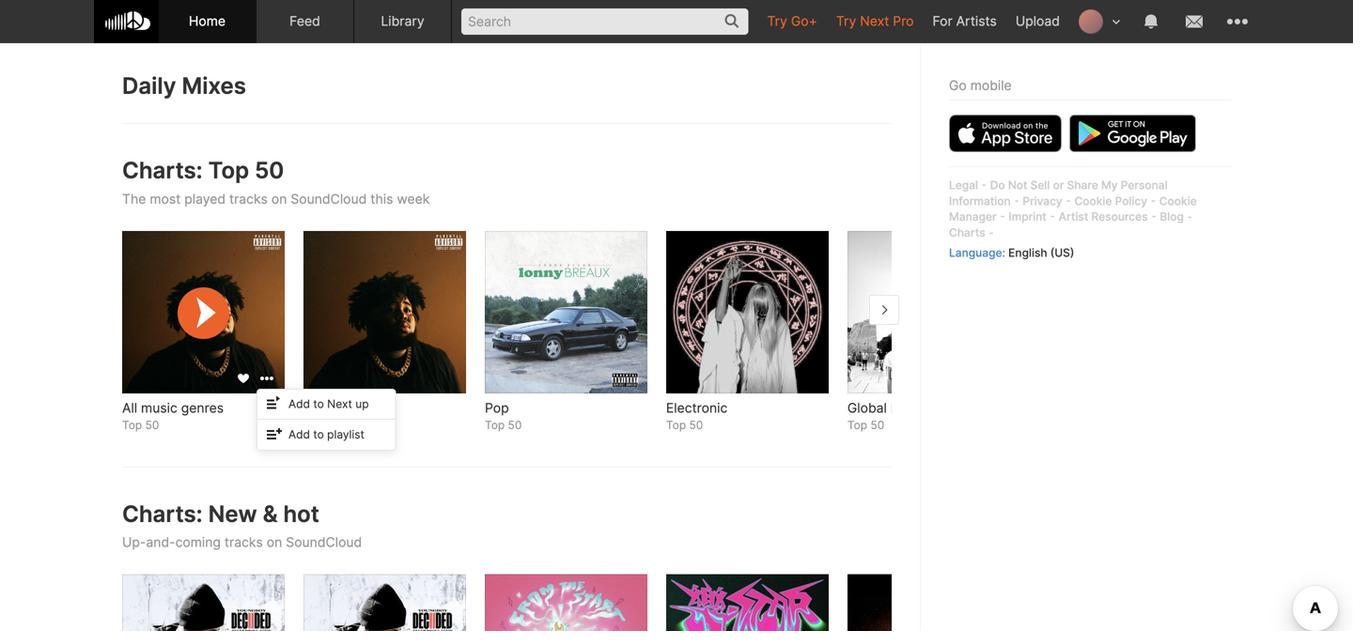 Task type: describe. For each thing, give the bounding box(es) containing it.
new & hot: hip-hop & rap element
[[304, 575, 466, 632]]

share
[[1067, 179, 1098, 192]]

to for playlist
[[313, 428, 324, 442]]

beats
[[891, 400, 926, 416]]

(us)
[[1051, 246, 1075, 260]]

top inside charts: top 50 the most played tracks on soundcloud this week
[[208, 157, 249, 184]]

cookie policy link
[[1075, 194, 1148, 208]]

artist resources link
[[1059, 210, 1148, 224]]

legal
[[949, 179, 978, 192]]

blog link
[[1160, 210, 1184, 224]]

hip-
[[304, 400, 330, 416]]

feed
[[290, 13, 320, 29]]

rap
[[370, 400, 394, 416]]

new
[[208, 500, 257, 528]]

english
[[1009, 246, 1048, 260]]

50 inside all music genres top 50
[[145, 419, 159, 432]]

global beats link
[[848, 399, 1010, 418]]

music
[[141, 400, 177, 416]]

go
[[949, 78, 967, 94]]

for
[[933, 13, 953, 29]]

on inside charts: top 50 the most played tracks on soundcloud this week
[[271, 191, 287, 207]]

top 50: global beats element
[[848, 231, 1010, 394]]

⁃ privacy ⁃ cookie policy ⁃
[[1011, 194, 1160, 208]]

tracks inside the charts: new & hot up-and-coming tracks on soundcloud
[[225, 535, 263, 551]]

top 50: electronic element
[[666, 231, 829, 394]]

library link
[[354, 0, 452, 43]]

next inside try next pro link
[[860, 13, 889, 29]]

mixes
[[182, 72, 246, 100]]

hip-hop & rap link
[[304, 399, 466, 418]]

resources
[[1092, 210, 1148, 224]]

and-
[[146, 535, 175, 551]]

on inside the charts: new & hot up-and-coming tracks on soundcloud
[[267, 535, 282, 551]]

⁃ imprint ⁃ artist resources ⁃ blog ⁃ charts ⁃ language: english (us)
[[949, 210, 1193, 260]]

& for hot
[[263, 500, 278, 528]]

all music genres top 50
[[122, 400, 224, 432]]

add to playlist button
[[257, 420, 395, 450]]

next inside add to next up button
[[327, 398, 352, 411]]

global
[[848, 400, 887, 416]]

add to next up button
[[257, 390, 395, 420]]

top 50: hip-hop & rap element
[[304, 231, 466, 394]]

add for add to next up
[[289, 398, 310, 411]]

charts
[[949, 226, 986, 240]]

pop
[[485, 400, 509, 416]]

try for try go+
[[767, 13, 788, 29]]

my
[[1101, 179, 1118, 192]]

home
[[189, 13, 226, 29]]

50 inside charts: top 50 the most played tracks on soundcloud this week
[[255, 157, 284, 184]]

playlist
[[327, 428, 365, 442]]

not
[[1008, 179, 1028, 192]]

privacy link
[[1023, 194, 1063, 208]]

soundcloud inside the charts: new & hot up-and-coming tracks on soundcloud
[[286, 535, 362, 551]]

this
[[371, 191, 393, 207]]

try next pro
[[836, 13, 914, 29]]

upload
[[1016, 13, 1060, 29]]

played
[[184, 191, 226, 207]]

global beats top 50
[[848, 400, 926, 432]]

imprint link
[[1009, 210, 1047, 224]]

1 cookie from the left
[[1075, 194, 1112, 208]]

go+
[[791, 13, 818, 29]]

all
[[122, 400, 137, 416]]

new & hot: all music genres element
[[122, 575, 285, 632]]

add to playlist
[[289, 428, 365, 442]]

daily
[[122, 72, 176, 100]]

language:
[[949, 246, 1006, 260]]

do not sell or share my personal information link
[[949, 179, 1168, 208]]

soundcloud inside charts: top 50 the most played tracks on soundcloud this week
[[291, 191, 367, 207]]

charts: for charts: top 50
[[122, 157, 203, 184]]

charts: for charts: new & hot
[[122, 500, 203, 528]]

personal
[[1121, 179, 1168, 192]]

try next pro link
[[827, 0, 923, 42]]

pop link
[[485, 399, 647, 418]]

50 inside global beats top 50
[[871, 419, 885, 432]]

week
[[397, 191, 430, 207]]



Task type: vqa. For each thing, say whether or not it's contained in the screenshot.
Blog
yes



Task type: locate. For each thing, give the bounding box(es) containing it.
all music genres link
[[122, 399, 285, 418]]

Search search field
[[461, 8, 749, 35]]

legal link
[[949, 179, 978, 192]]

try inside try go+ link
[[767, 13, 788, 29]]

charts: inside the charts: new & hot up-and-coming tracks on soundcloud
[[122, 500, 203, 528]]

go mobile
[[949, 78, 1012, 94]]

top down pop
[[485, 419, 505, 432]]

tracks right played
[[229, 191, 268, 207]]

2 cookie from the left
[[1160, 194, 1197, 208]]

imprint
[[1009, 210, 1047, 224]]

2 add from the top
[[289, 428, 310, 442]]

1 vertical spatial charts:
[[122, 500, 203, 528]]

0 vertical spatial charts:
[[122, 157, 203, 184]]

new & hot: electronic element
[[666, 575, 829, 632]]

for artists
[[933, 13, 997, 29]]

cookie up blog link
[[1160, 194, 1197, 208]]

pro
[[893, 13, 914, 29]]

new & hot: pop element
[[485, 575, 647, 632]]

soundcloud down the hot
[[286, 535, 362, 551]]

0 vertical spatial tracks
[[229, 191, 268, 207]]

up-
[[122, 535, 146, 551]]

mobile
[[971, 78, 1012, 94]]

add up 'add to playlist'
[[289, 398, 310, 411]]

upload link
[[1006, 0, 1070, 42]]

charts: up most
[[122, 157, 203, 184]]

& right the hop on the left of the page
[[358, 400, 366, 416]]

1 vertical spatial tracks
[[225, 535, 263, 551]]

top inside global beats top 50
[[848, 419, 868, 432]]

1 vertical spatial on
[[267, 535, 282, 551]]

0 vertical spatial soundcloud
[[291, 191, 367, 207]]

electronic
[[666, 400, 728, 416]]

charts: up and-
[[122, 500, 203, 528]]

blog
[[1160, 210, 1184, 224]]

50
[[255, 157, 284, 184], [145, 419, 159, 432], [327, 419, 341, 432], [508, 419, 522, 432], [689, 419, 703, 432], [871, 419, 885, 432]]

next left pro
[[860, 13, 889, 29]]

0 vertical spatial on
[[271, 191, 287, 207]]

& inside the charts: new & hot up-and-coming tracks on soundcloud
[[263, 500, 278, 528]]

legal ⁃
[[949, 179, 990, 192]]

top down global
[[848, 419, 868, 432]]

2 try from the left
[[836, 13, 856, 29]]

1 add from the top
[[289, 398, 310, 411]]

try right go+
[[836, 13, 856, 29]]

to down hip-
[[313, 428, 324, 442]]

cookie manager link
[[949, 194, 1197, 224]]

charts: new & hot up-and-coming tracks on soundcloud
[[122, 500, 362, 551]]

& left the hot
[[263, 500, 278, 528]]

0 vertical spatial to
[[313, 398, 324, 411]]

home link
[[159, 0, 257, 43]]

charts link
[[949, 226, 986, 240]]

bob builder's avatar element
[[1079, 9, 1103, 34]]

most
[[150, 191, 181, 207]]

or
[[1053, 179, 1064, 192]]

1 to from the top
[[313, 398, 324, 411]]

try
[[767, 13, 788, 29], [836, 13, 856, 29]]

cookie manager
[[949, 194, 1197, 224]]

add down hip-
[[289, 428, 310, 442]]

coming
[[175, 535, 221, 551]]

manager
[[949, 210, 997, 224]]

try go+
[[767, 13, 818, 29]]

new & hot: r&b & soul element
[[848, 575, 1010, 632]]

2 to from the top
[[313, 428, 324, 442]]

sell
[[1031, 179, 1050, 192]]

add
[[289, 398, 310, 411], [289, 428, 310, 442]]

do
[[990, 179, 1005, 192]]

information
[[949, 194, 1011, 208]]

1 vertical spatial add
[[289, 428, 310, 442]]

for artists link
[[923, 0, 1006, 42]]

tracks down new
[[225, 535, 263, 551]]

try left go+
[[767, 13, 788, 29]]

daily mixes
[[122, 72, 246, 100]]

None search field
[[452, 0, 758, 42]]

electronic link
[[666, 399, 829, 418]]

add to next up
[[289, 398, 369, 411]]

try inside try next pro link
[[836, 13, 856, 29]]

pop top 50
[[485, 400, 522, 432]]

cookie
[[1075, 194, 1112, 208], [1160, 194, 1197, 208]]

cookie up artist resources link
[[1075, 194, 1112, 208]]

soundcloud
[[291, 191, 367, 207], [286, 535, 362, 551]]

top up played
[[208, 157, 249, 184]]

library
[[381, 13, 424, 29]]

do not sell or share my personal information
[[949, 179, 1168, 208]]

&
[[358, 400, 366, 416], [263, 500, 278, 528]]

& inside hip-hop & rap top 50
[[358, 400, 366, 416]]

1 charts: from the top
[[122, 157, 203, 184]]

up
[[356, 398, 369, 411]]

try for try next pro
[[836, 13, 856, 29]]

cookie inside cookie manager
[[1160, 194, 1197, 208]]

top inside electronic top 50
[[666, 419, 686, 432]]

0 horizontal spatial cookie
[[1075, 194, 1112, 208]]

soundcloud left this
[[291, 191, 367, 207]]

charts: inside charts: top 50 the most played tracks on soundcloud this week
[[122, 157, 203, 184]]

hip-hop & rap top 50
[[304, 400, 394, 432]]

next left up
[[327, 398, 352, 411]]

to
[[313, 398, 324, 411], [313, 428, 324, 442]]

top down electronic in the bottom of the page
[[666, 419, 686, 432]]

the
[[122, 191, 146, 207]]

try go+ link
[[758, 0, 827, 42]]

charts: top 50 the most played tracks on soundcloud this week
[[122, 157, 430, 207]]

hop
[[330, 400, 354, 416]]

1 horizontal spatial try
[[836, 13, 856, 29]]

hot
[[283, 500, 319, 528]]

& for rap
[[358, 400, 366, 416]]

tracks inside charts: top 50 the most played tracks on soundcloud this week
[[229, 191, 268, 207]]

1 vertical spatial &
[[263, 500, 278, 528]]

50 inside hip-hop & rap top 50
[[327, 419, 341, 432]]

0 horizontal spatial next
[[327, 398, 352, 411]]

1 try from the left
[[767, 13, 788, 29]]

0 horizontal spatial try
[[767, 13, 788, 29]]

next
[[860, 13, 889, 29], [327, 398, 352, 411]]

0 vertical spatial next
[[860, 13, 889, 29]]

top inside all music genres top 50
[[122, 419, 142, 432]]

1 vertical spatial soundcloud
[[286, 535, 362, 551]]

genres
[[181, 400, 224, 416]]

top down all
[[122, 419, 142, 432]]

artists
[[956, 13, 997, 29]]

privacy
[[1023, 194, 1063, 208]]

1 vertical spatial to
[[313, 428, 324, 442]]

1 horizontal spatial next
[[860, 13, 889, 29]]

50 inside electronic top 50
[[689, 419, 703, 432]]

tracks
[[229, 191, 268, 207], [225, 535, 263, 551]]

add for add to playlist
[[289, 428, 310, 442]]

top inside hip-hop & rap top 50
[[304, 419, 323, 432]]

artist
[[1059, 210, 1089, 224]]

top 50: pop element
[[485, 231, 647, 394]]

1 horizontal spatial cookie
[[1160, 194, 1197, 208]]

top down hip-
[[304, 419, 323, 432]]

0 vertical spatial &
[[358, 400, 366, 416]]

to left the hop on the left of the page
[[313, 398, 324, 411]]

charts:
[[122, 157, 203, 184], [122, 500, 203, 528]]

0 vertical spatial add
[[289, 398, 310, 411]]

top inside "pop top 50"
[[485, 419, 505, 432]]

1 vertical spatial next
[[327, 398, 352, 411]]

50 inside "pop top 50"
[[508, 419, 522, 432]]

feed link
[[257, 0, 354, 43]]

policy
[[1115, 194, 1148, 208]]

top 50: all music genres element
[[122, 231, 285, 394]]

2 charts: from the top
[[122, 500, 203, 528]]

0 horizontal spatial &
[[263, 500, 278, 528]]

1 horizontal spatial &
[[358, 400, 366, 416]]

to for next
[[313, 398, 324, 411]]

on right coming
[[267, 535, 282, 551]]

on right played
[[271, 191, 287, 207]]

electronic top 50
[[666, 400, 728, 432]]



